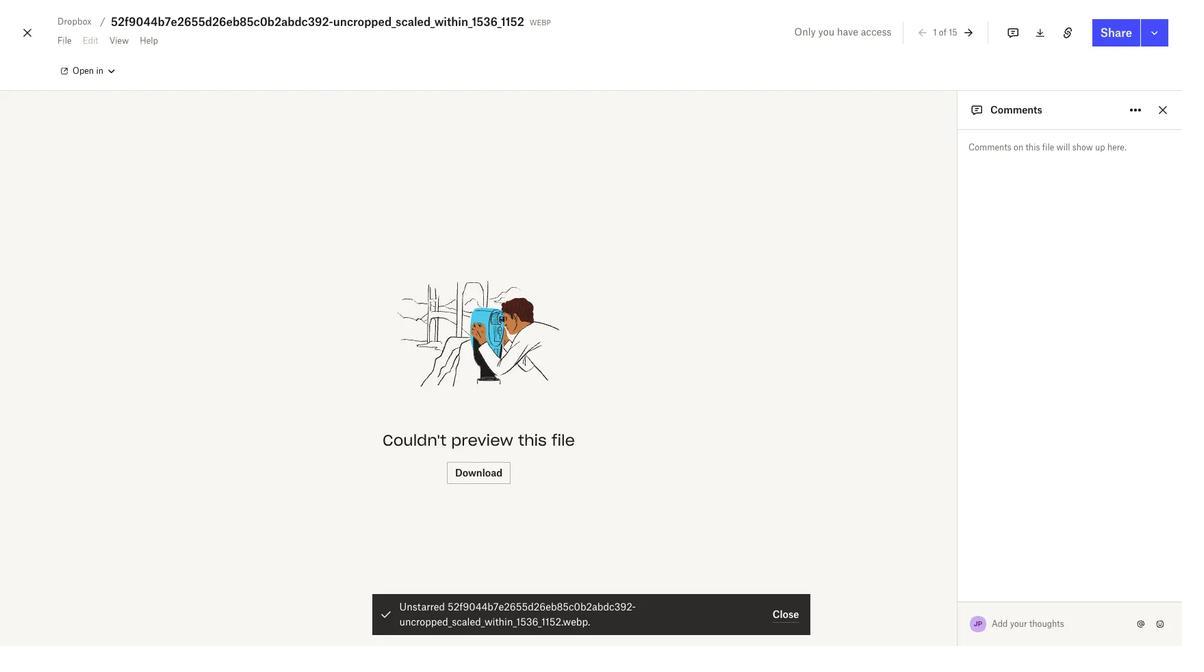 Task type: describe. For each thing, give the bounding box(es) containing it.
webp
[[530, 16, 551, 27]]

/
[[100, 16, 105, 27]]

uploaded for microsoft_pride_21_neutrois.jpg
[[923, 440, 954, 448]]

to for microsoft_pride_21_intersex.jpg
[[956, 521, 962, 529]]

add your thoughts image
[[993, 617, 1122, 633]]

open in button
[[52, 60, 123, 82]]

comments for comments on this file will show up here.
[[969, 142, 1012, 153]]

view
[[109, 36, 129, 46]]

microsoft_pride_21_pride_flag.jpg
[[896, 465, 1031, 475]]

close button
[[773, 607, 799, 624]]

microsoft_pride_21_pansexual.jpg uploaded to
[[896, 546, 1030, 570]]

copy link
[[1099, 593, 1136, 603]]

uploaded for microsoft_pride_21_pansexual.jpg
[[923, 561, 954, 570]]

help button
[[134, 30, 164, 52]]

dropbox button
[[52, 14, 97, 30]]

microsoft_pride_21_demisexual.jpg
[[896, 344, 1036, 354]]

share
[[1101, 26, 1132, 40]]

55
[[965, 610, 978, 622]]

only
[[794, 26, 816, 38]]

to for microsoft_pride_21_demisexual.jpg
[[956, 359, 962, 368]]

view button
[[104, 30, 134, 52]]

microsoft_pride_21_lesbian.jpg
[[896, 586, 1021, 596]]

will
[[1057, 142, 1070, 153]]

to for microsoft_pride_21_pride_flag.jpg
[[956, 481, 962, 489]]

thoughts
[[1030, 620, 1064, 630]]

up
[[1095, 142, 1105, 153]]

only you have access
[[794, 26, 892, 38]]

file for preview
[[552, 431, 575, 451]]

/ 52f9044b7e2655d26eb85c0b2abdc392-uncropped_scaled_within_1536_1152 webp
[[100, 15, 551, 29]]

alert containing unstarred 52f9044b7e2655d26eb85c0b2abdc392- uncropped_scaled_within_1536_1152.webp.
[[372, 595, 810, 636]]

uploading 55 of 64 items alert
[[863, 298, 1165, 647]]

52f9044b7e2655d26eb85c0b2abdc392- for uncropped_scaled_within_1536_1152
[[111, 15, 333, 29]]

couldn't
[[383, 431, 446, 451]]

uploaded for microsoft_pride_21_pride_flag.jpg
[[923, 481, 954, 489]]

unstarred
[[399, 602, 445, 613]]

jp
[[974, 620, 982, 629]]

uploaded for microsoft_pride_21_bisexual.jpg
[[923, 400, 954, 408]]

0 vertical spatial of
[[939, 27, 947, 37]]

close
[[773, 609, 799, 621]]

close image
[[19, 22, 36, 44]]

microsoft_pride_21_demisexual.jpg uploaded to
[[896, 344, 1036, 368]]

64
[[991, 610, 1004, 622]]

to for microsoft_pride_21_pansexual.jpg
[[956, 561, 962, 570]]

open in
[[73, 66, 103, 76]]

minute
[[920, 622, 948, 633]]

uploaded for microsoft_pride_21_demisexual.jpg
[[923, 359, 954, 368]]

1 of 15
[[933, 27, 958, 37]]

file for on
[[1042, 142, 1054, 153]]

this for on
[[1026, 142, 1040, 153]]

uploaded for microsoft_pride_21_intersex.jpg
[[923, 521, 954, 529]]

copy link button
[[1092, 590, 1143, 607]]



Task type: vqa. For each thing, say whether or not it's contained in the screenshot.
business
no



Task type: locate. For each thing, give the bounding box(es) containing it.
microsoft_pride_21_pansexual.jpg
[[896, 546, 1030, 556]]

microsoft_pride_21_bisexual.jpg
[[896, 384, 1023, 394]]

1 horizontal spatial of
[[980, 610, 989, 622]]

comments left on
[[969, 142, 1012, 153]]

to inside the microsoft_pride_21_pansexual.jpg uploaded to
[[956, 561, 962, 570]]

52f9044b7e2655d26eb85c0b2abdc392-
[[111, 15, 333, 29], [448, 602, 636, 613]]

uploaded inside "microsoft_pride_21_neutrois.jpg uploaded to"
[[923, 440, 954, 448]]

here.
[[1108, 142, 1127, 153]]

add your thoughts
[[992, 620, 1064, 630]]

1 vertical spatial this
[[518, 431, 547, 451]]

to down microsoft_pride_21_pride_flag.jpg
[[956, 481, 962, 489]]

0 horizontal spatial 1
[[915, 622, 918, 633]]

uploaded down microsoft_pride_21_pansexual.jpg
[[923, 561, 954, 570]]

in
[[96, 66, 103, 76]]

uploaded down microsoft_pride_21_pride_flag.jpg
[[923, 481, 954, 489]]

left
[[950, 622, 963, 633]]

have
[[837, 26, 858, 38]]

1 horizontal spatial file
[[1042, 142, 1054, 153]]

uploaded down microsoft_pride_21_demisexual.jpg
[[923, 359, 954, 368]]

alert
[[372, 595, 810, 636]]

comments for comments
[[991, 104, 1043, 116]]

microsoft_pride_21_neutrois.jpg
[[896, 424, 1024, 435]]

1 vertical spatial 1
[[915, 622, 918, 633]]

comments up on
[[991, 104, 1043, 116]]

6 to from the top
[[956, 561, 962, 570]]

0 horizontal spatial of
[[939, 27, 947, 37]]

uploaded inside microsoft_pride_21_bisexual.jpg uploaded to
[[923, 400, 954, 408]]

0 vertical spatial 1
[[933, 27, 937, 37]]

download button
[[447, 463, 511, 485]]

5 uploaded from the top
[[923, 521, 954, 529]]

to
[[956, 359, 962, 368], [956, 400, 962, 408], [956, 440, 962, 448], [956, 481, 962, 489], [956, 521, 962, 529], [956, 561, 962, 570]]

1 uploaded from the top
[[923, 359, 954, 368]]

of
[[939, 27, 947, 37], [980, 610, 989, 622]]

5 to from the top
[[956, 521, 962, 529]]

0 horizontal spatial 52f9044b7e2655d26eb85c0b2abdc392-
[[111, 15, 333, 29]]

uploaded inside the microsoft_pride_21_pansexual.jpg uploaded to
[[923, 561, 954, 570]]

uploaded down microsoft_pride_21_neutrois.jpg
[[923, 440, 954, 448]]

52f9044b7e2655d26eb85c0b2abdc392- inside unstarred 52f9044b7e2655d26eb85c0b2abdc392- uncropped_scaled_within_1536_1152.webp.
[[448, 602, 636, 613]]

uploading 55 of 64 items 1 minute left
[[915, 610, 1033, 633]]

4 uploaded from the top
[[923, 481, 954, 489]]

to inside microsoft_pride_21_demisexual.jpg uploaded to
[[956, 359, 962, 368]]

of left 15 at right top
[[939, 27, 947, 37]]

to down microsoft_pride_21_pansexual.jpg
[[956, 561, 962, 570]]

microsoft_pride_21_bisexual.jpg uploaded to
[[896, 384, 1023, 408]]

3 uploaded from the top
[[923, 440, 954, 448]]

to down microsoft_pride_21_neutrois.jpg
[[956, 440, 962, 448]]

2 uploaded from the top
[[923, 400, 954, 408]]

uploaded inside microsoft_pride_21_intersex.jpg uploaded to
[[923, 521, 954, 529]]

0 horizontal spatial this
[[518, 431, 547, 451]]

add
[[992, 620, 1008, 630]]

close right sidebar image
[[1155, 102, 1171, 118]]

microsoft_pride_21_neutrois.jpg uploaded to
[[896, 424, 1024, 448]]

uncropped_scaled_within_1536_1152.webp.
[[399, 617, 590, 628]]

copy
[[1099, 593, 1120, 603]]

open
[[73, 66, 94, 76]]

to for microsoft_pride_21_neutrois.jpg
[[956, 440, 962, 448]]

this right preview
[[518, 431, 547, 451]]

0 vertical spatial 52f9044b7e2655d26eb85c0b2abdc392-
[[111, 15, 333, 29]]

1 horizontal spatial 52f9044b7e2655d26eb85c0b2abdc392-
[[448, 602, 636, 613]]

1 horizontal spatial this
[[1026, 142, 1040, 153]]

uploaded inside microsoft_pride_21_demisexual.jpg uploaded to
[[923, 359, 954, 368]]

download
[[455, 468, 503, 479]]

52f9044b7e2655d26eb85c0b2abdc392- for uncropped_scaled_within_1536_1152.webp.
[[448, 602, 636, 613]]

file
[[58, 36, 72, 46]]

3 to from the top
[[956, 440, 962, 448]]

microsoft_pride_21_pride_flag.jpg uploaded to
[[896, 465, 1031, 489]]

of inside uploading 55 of 64 items 1 minute left
[[980, 610, 989, 622]]

uploaded down microsoft_pride_21_intersex.jpg
[[923, 521, 954, 529]]

unstarred 52f9044b7e2655d26eb85c0b2abdc392- uncropped_scaled_within_1536_1152.webp.
[[399, 602, 636, 628]]

1 to from the top
[[956, 359, 962, 368]]

uploaded down microsoft_pride_21_bisexual.jpg
[[923, 400, 954, 408]]

1 vertical spatial file
[[552, 431, 575, 451]]

items
[[1006, 610, 1033, 622]]

comments on this file will show up here.
[[969, 142, 1127, 153]]

to inside "microsoft_pride_21_neutrois.jpg uploaded to"
[[956, 440, 962, 448]]

comments
[[991, 104, 1043, 116], [969, 142, 1012, 153]]

15
[[949, 27, 958, 37]]

0 vertical spatial comments
[[991, 104, 1043, 116]]

0 vertical spatial this
[[1026, 142, 1040, 153]]

to down microsoft_pride_21_bisexual.jpg
[[956, 400, 962, 408]]

1
[[933, 27, 937, 37], [915, 622, 918, 633]]

on
[[1014, 142, 1024, 153]]

to inside microsoft_pride_21_bisexual.jpg uploaded to
[[956, 400, 962, 408]]

0 horizontal spatial file
[[552, 431, 575, 451]]

Add your thoughts text field
[[993, 614, 1133, 636]]

share button
[[1092, 19, 1140, 47]]

couldn't preview this file
[[383, 431, 575, 451]]

to down microsoft_pride_21_demisexual.jpg
[[956, 359, 962, 368]]

help
[[140, 36, 158, 46]]

your
[[1010, 620, 1027, 630]]

uploaded
[[923, 359, 954, 368], [923, 400, 954, 408], [923, 440, 954, 448], [923, 481, 954, 489], [923, 521, 954, 529], [923, 561, 954, 570]]

file
[[1042, 142, 1054, 153], [552, 431, 575, 451]]

this right on
[[1026, 142, 1040, 153]]

4 to from the top
[[956, 481, 962, 489]]

preview
[[451, 431, 513, 451]]

to down microsoft_pride_21_intersex.jpg
[[956, 521, 962, 529]]

uploaded inside microsoft_pride_21_pride_flag.jpg uploaded to
[[923, 481, 954, 489]]

uncropped_scaled_within_1536_1152
[[333, 15, 524, 29]]

of right 55
[[980, 610, 989, 622]]

to for microsoft_pride_21_bisexual.jpg
[[956, 400, 962, 408]]

link
[[1122, 593, 1136, 603]]

this for preview
[[518, 431, 547, 451]]

1 vertical spatial of
[[980, 610, 989, 622]]

2 to from the top
[[956, 400, 962, 408]]

1 left 15 at right top
[[933, 27, 937, 37]]

you
[[818, 26, 835, 38]]

microsoft_pride_21_intersex.jpg
[[896, 505, 1022, 515]]

access
[[861, 26, 892, 38]]

1 vertical spatial 52f9044b7e2655d26eb85c0b2abdc392-
[[448, 602, 636, 613]]

1 vertical spatial comments
[[969, 142, 1012, 153]]

0 vertical spatial file
[[1042, 142, 1054, 153]]

this
[[1026, 142, 1040, 153], [518, 431, 547, 451]]

dropbox
[[58, 16, 92, 27]]

show
[[1073, 142, 1093, 153]]

6 uploaded from the top
[[923, 561, 954, 570]]

1 horizontal spatial 1
[[933, 27, 937, 37]]

uploading
[[915, 610, 963, 622]]

1 left minute
[[915, 622, 918, 633]]

microsoft_pride_21_intersex.jpg uploaded to
[[896, 505, 1022, 529]]

to inside microsoft_pride_21_pride_flag.jpg uploaded to
[[956, 481, 962, 489]]

to inside microsoft_pride_21_intersex.jpg uploaded to
[[956, 521, 962, 529]]

file button
[[52, 30, 77, 52]]

1 inside uploading 55 of 64 items 1 minute left
[[915, 622, 918, 633]]



